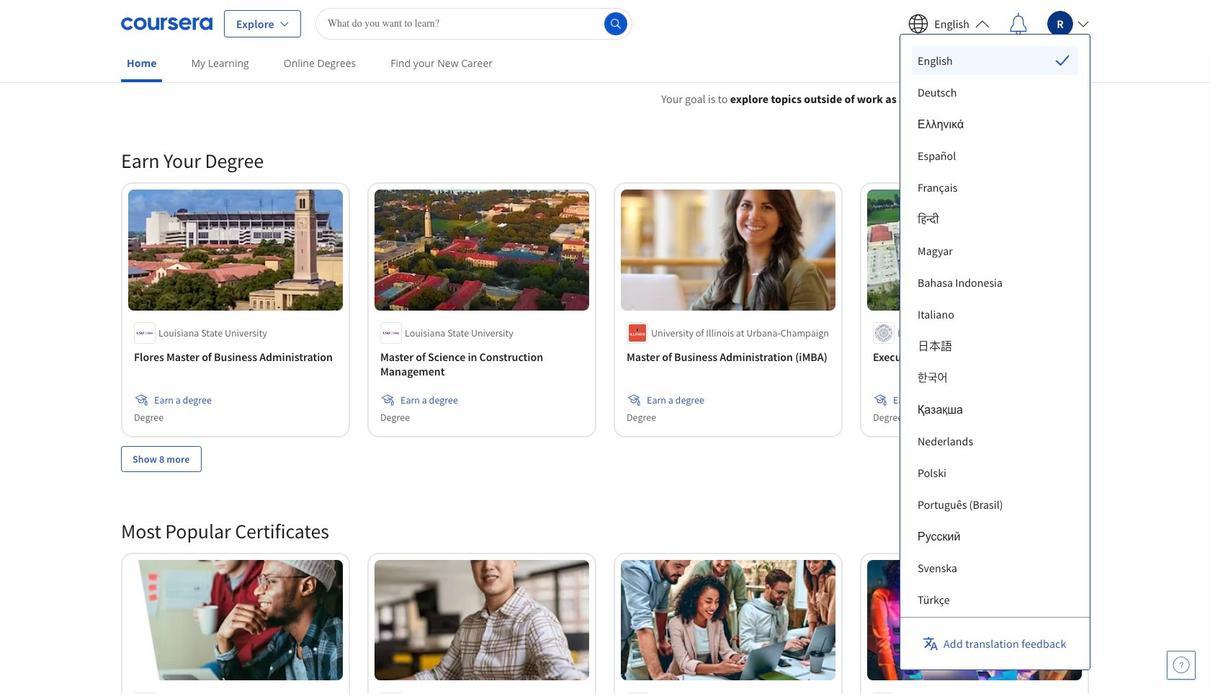 Task type: locate. For each thing, give the bounding box(es) containing it.
radio item
[[912, 46, 1079, 75]]

main content
[[0, 73, 1211, 694]]

earn your degree collection element
[[112, 125, 1098, 495]]

most popular certificates collection element
[[112, 495, 1098, 694]]

menu
[[912, 46, 1079, 694]]

None search field
[[316, 8, 633, 39]]



Task type: vqa. For each thing, say whether or not it's contained in the screenshot.
the "Most Popular Certificates Collection" element
yes



Task type: describe. For each thing, give the bounding box(es) containing it.
coursera image
[[121, 12, 213, 35]]

help center image
[[1173, 657, 1191, 674]]



